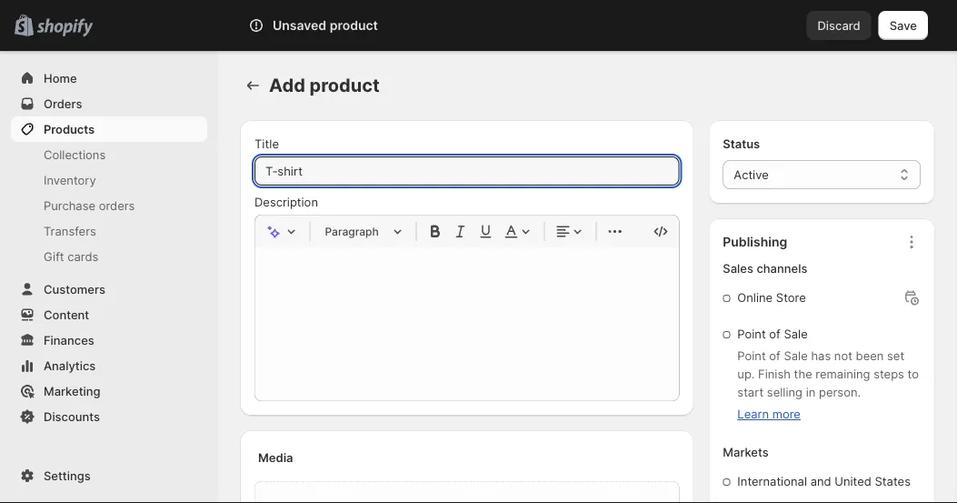 Task type: locate. For each thing, give the bounding box(es) containing it.
sale down store
[[785, 327, 809, 341]]

settings
[[44, 469, 91, 483]]

discard
[[818, 18, 861, 32]]

of up finish
[[770, 349, 781, 363]]

finish
[[759, 367, 791, 381]]

sale inside point of sale has not been set up. finish the remaining steps to start selling in person. learn more
[[785, 349, 809, 363]]

learn
[[738, 407, 770, 421]]

of for point of sale
[[770, 327, 781, 341]]

search
[[248, 18, 287, 32]]

gift cards link
[[11, 244, 207, 269]]

point down online
[[738, 327, 767, 341]]

media
[[258, 450, 293, 464]]

transfers
[[44, 224, 96, 238]]

status
[[724, 136, 761, 151]]

point
[[738, 327, 767, 341], [738, 349, 767, 363]]

discounts
[[44, 409, 100, 423]]

orders
[[44, 96, 82, 111]]

2 of from the top
[[770, 349, 781, 363]]

point of sale
[[738, 327, 809, 341]]

product
[[330, 18, 378, 33], [310, 74, 380, 96]]

1 point from the top
[[738, 327, 767, 341]]

of
[[770, 327, 781, 341], [770, 349, 781, 363]]

product for add product
[[310, 74, 380, 96]]

sale
[[785, 327, 809, 341], [785, 349, 809, 363]]

home link
[[11, 66, 207, 91]]

markets
[[724, 445, 769, 459]]

customers link
[[11, 277, 207, 302]]

0 vertical spatial product
[[330, 18, 378, 33]]

publishing
[[724, 234, 788, 250]]

1 vertical spatial of
[[770, 349, 781, 363]]

selling
[[768, 385, 803, 399]]

of inside point of sale has not been set up. finish the remaining steps to start selling in person. learn more
[[770, 349, 781, 363]]

1 vertical spatial point
[[738, 349, 767, 363]]

1 vertical spatial sale
[[785, 349, 809, 363]]

sale for point of sale
[[785, 327, 809, 341]]

0 vertical spatial sale
[[785, 327, 809, 341]]

2 sale from the top
[[785, 349, 809, 363]]

marketing link
[[11, 378, 207, 404]]

sales
[[724, 262, 754, 276]]

the
[[795, 367, 813, 381]]

channels
[[757, 262, 808, 276]]

collections link
[[11, 142, 207, 167]]

1 of from the top
[[770, 327, 781, 341]]

product right unsaved
[[330, 18, 378, 33]]

0 vertical spatial point
[[738, 327, 767, 341]]

0 vertical spatial of
[[770, 327, 781, 341]]

product for unsaved product
[[330, 18, 378, 33]]

2 point from the top
[[738, 349, 767, 363]]

point up up.
[[738, 349, 767, 363]]

gift
[[44, 249, 64, 263]]

gift cards
[[44, 249, 99, 263]]

sales channels
[[724, 262, 808, 276]]

steps
[[874, 367, 905, 381]]

1 vertical spatial product
[[310, 74, 380, 96]]

more
[[773, 407, 801, 421]]

collections
[[44, 147, 106, 161]]

to
[[908, 367, 920, 381]]

inventory
[[44, 173, 96, 187]]

set
[[888, 349, 905, 363]]

product right add
[[310, 74, 380, 96]]

sale up the
[[785, 349, 809, 363]]

remaining
[[816, 367, 871, 381]]

point inside point of sale has not been set up. finish the remaining steps to start selling in person. learn more
[[738, 349, 767, 363]]

search button
[[218, 11, 746, 40]]

not
[[835, 349, 853, 363]]

purchase orders
[[44, 198, 135, 212]]

discard button
[[807, 11, 872, 40]]

title
[[255, 136, 279, 151]]

active
[[734, 167, 769, 181]]

of down 'online store'
[[770, 327, 781, 341]]

description
[[255, 195, 318, 209]]

save
[[890, 18, 918, 32]]

point of sale has not been set up. finish the remaining steps to start selling in person. learn more
[[738, 349, 920, 421]]

store
[[777, 291, 807, 305]]

products link
[[11, 116, 207, 142]]

1 sale from the top
[[785, 327, 809, 341]]

purchase orders link
[[11, 193, 207, 218]]

discounts link
[[11, 404, 207, 429]]



Task type: describe. For each thing, give the bounding box(es) containing it.
international and united states
[[738, 474, 912, 489]]

content link
[[11, 302, 207, 328]]

person.
[[820, 385, 862, 399]]

products
[[44, 122, 95, 136]]

has
[[812, 349, 832, 363]]

save button
[[879, 11, 929, 40]]

finances
[[44, 333, 94, 347]]

home
[[44, 71, 77, 85]]

states
[[876, 474, 912, 489]]

settings link
[[11, 463, 207, 489]]

online
[[738, 291, 773, 305]]

up.
[[738, 367, 755, 381]]

inventory link
[[11, 167, 207, 193]]

start
[[738, 385, 764, 399]]

online store
[[738, 291, 807, 305]]

Title text field
[[255, 156, 680, 186]]

learn more link
[[738, 407, 801, 421]]

orders
[[99, 198, 135, 212]]

paragraph
[[325, 225, 379, 238]]

sale for point of sale has not been set up. finish the remaining steps to start selling in person. learn more
[[785, 349, 809, 363]]

analytics link
[[11, 353, 207, 378]]

add
[[269, 74, 306, 96]]

marketing
[[44, 384, 101, 398]]

analytics
[[44, 358, 96, 373]]

unsaved product
[[273, 18, 378, 33]]

been
[[857, 349, 885, 363]]

international
[[738, 474, 808, 489]]

transfers link
[[11, 218, 207, 244]]

customers
[[44, 282, 105, 296]]

finances link
[[11, 328, 207, 353]]

add product
[[269, 74, 380, 96]]

point for point of sale has not been set up. finish the remaining steps to start selling in person. learn more
[[738, 349, 767, 363]]

purchase
[[44, 198, 96, 212]]

paragraph button
[[318, 221, 409, 242]]

content
[[44, 307, 89, 322]]

point for point of sale
[[738, 327, 767, 341]]

orders link
[[11, 91, 207, 116]]

in
[[807, 385, 816, 399]]

of for point of sale has not been set up. finish the remaining steps to start selling in person. learn more
[[770, 349, 781, 363]]

united
[[835, 474, 872, 489]]

shopify image
[[37, 19, 93, 37]]

cards
[[68, 249, 99, 263]]

unsaved
[[273, 18, 327, 33]]

and
[[811, 474, 832, 489]]



Task type: vqa. For each thing, say whether or not it's contained in the screenshot.
Purchase Orders
yes



